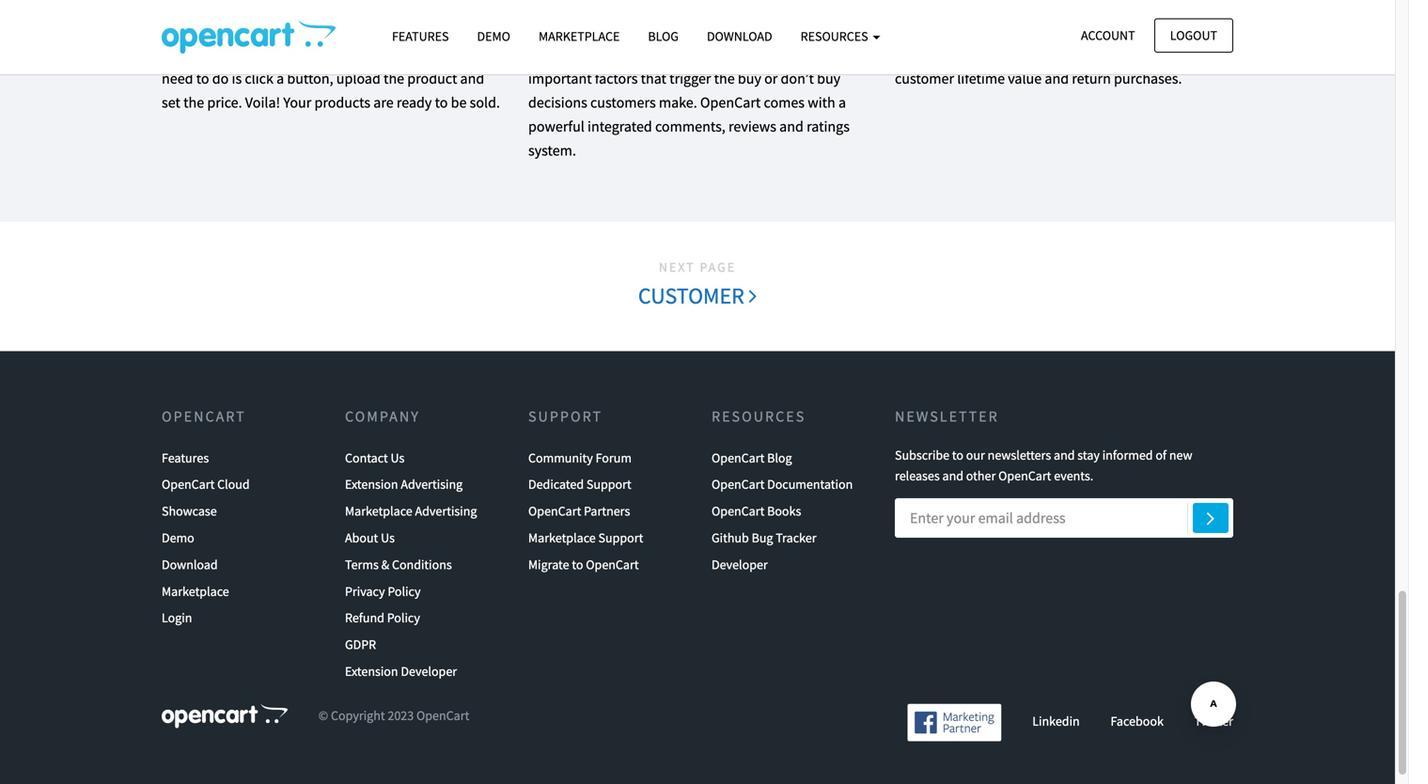 Task type: locate. For each thing, give the bounding box(es) containing it.
extension developer
[[345, 663, 457, 680]]

resources up opencart blog
[[712, 407, 806, 426]]

support up community on the bottom of the page
[[529, 407, 603, 426]]

migrate to opencart link
[[529, 551, 639, 578]]

download up among
[[707, 28, 773, 45]]

0 horizontal spatial download link
[[162, 551, 218, 578]]

showcase
[[162, 503, 217, 520]]

are inside opencart makes it easy to sell digital products. all you need to do is click a button, upload the product and set the price. voila! your products are ready to be sold.
[[374, 93, 394, 112]]

1 horizontal spatial download link
[[693, 20, 787, 53]]

upload
[[336, 69, 381, 88]]

product down products.
[[407, 69, 457, 88]]

features for demo
[[392, 28, 449, 45]]

that up make.
[[641, 69, 667, 88]]

1 horizontal spatial marketplace link
[[525, 20, 634, 53]]

2 buy from the left
[[817, 69, 841, 88]]

angle right image
[[1207, 507, 1215, 530]]

1 horizontal spatial download
[[707, 28, 773, 45]]

a right "click"
[[277, 69, 284, 88]]

a right with
[[839, 93, 846, 112]]

to left do
[[196, 69, 209, 88]]

download link down showcase link
[[162, 551, 218, 578]]

marketplace inside "link"
[[529, 529, 596, 546]]

policy down terms & conditions link
[[388, 583, 421, 600]]

0 vertical spatial us
[[391, 449, 405, 466]]

0 vertical spatial download link
[[693, 20, 787, 53]]

with
[[808, 93, 836, 112]]

2 vertical spatial support
[[599, 529, 644, 546]]

1 horizontal spatial demo link
[[463, 20, 525, 53]]

voila!
[[245, 93, 280, 112]]

customer inside customer product reviews are among the most important factors that trigger the buy or don't buy decisions customers make. opencart comes with a powerful integrated comments, reviews and ratings system.
[[529, 45, 589, 64]]

that inside customer product reviews are among the most important factors that trigger the buy or don't buy decisions customers make. opencart comes with a powerful integrated comments, reviews and ratings system.
[[641, 69, 667, 88]]

1 vertical spatial advertising
[[415, 503, 477, 520]]

downloadable
[[162, 3, 299, 31]]

1 horizontal spatial features link
[[378, 20, 463, 53]]

buy up with
[[817, 69, 841, 88]]

opencart inside opencart makes it easy to sell digital products. all you need to do is click a button, upload the product and set the price. voila! your products are ready to be sold.
[[162, 45, 222, 64]]

refund policy link
[[345, 605, 420, 632]]

0 vertical spatial that
[[1011, 45, 1037, 64]]

that up value
[[1011, 45, 1037, 64]]

products.
[[395, 45, 455, 64]]

extension down gdpr link
[[345, 663, 398, 680]]

0 horizontal spatial download
[[162, 556, 218, 573]]

customer
[[529, 45, 589, 64], [638, 282, 749, 310]]

demo down showcase link
[[162, 529, 194, 546]]

that inside "a reward program that drives results. increase customer lifetime value and return purchases."
[[1011, 45, 1037, 64]]

advertising for extension advertising
[[401, 476, 463, 493]]

ready
[[397, 93, 432, 112]]

are inside customer product reviews are among the most important factors that trigger the buy or don't buy decisions customers make. opencart comes with a powerful integrated comments, reviews and ratings system.
[[696, 45, 716, 64]]

new
[[1170, 447, 1193, 463]]

blog
[[648, 28, 679, 45], [768, 449, 792, 466]]

1 horizontal spatial customer
[[638, 282, 749, 310]]

1 vertical spatial marketplace link
[[162, 578, 229, 605]]

to
[[312, 45, 325, 64], [196, 69, 209, 88], [435, 93, 448, 112], [953, 447, 964, 463], [572, 556, 584, 573]]

opencart blog link
[[712, 445, 792, 471]]

contact us link
[[345, 445, 405, 471]]

0 horizontal spatial features link
[[162, 445, 209, 471]]

customer down next page
[[638, 282, 749, 310]]

0 vertical spatial features
[[392, 28, 449, 45]]

& left ratings
[[690, 3, 703, 31]]

1 horizontal spatial features
[[392, 28, 449, 45]]

opencart cloud
[[162, 476, 250, 493]]

our
[[967, 447, 985, 463]]

0 vertical spatial advertising
[[401, 476, 463, 493]]

0 horizontal spatial blog
[[648, 28, 679, 45]]

opencart inside "link"
[[586, 556, 639, 573]]

ratings
[[807, 117, 850, 136]]

features up products.
[[392, 28, 449, 45]]

0 vertical spatial &
[[690, 3, 703, 31]]

are up trigger
[[696, 45, 716, 64]]

us up extension advertising
[[391, 449, 405, 466]]

and down drives
[[1045, 69, 1069, 88]]

product
[[529, 3, 604, 31]]

1 vertical spatial features
[[162, 449, 209, 466]]

1 vertical spatial policy
[[387, 610, 420, 626]]

price.
[[207, 93, 242, 112]]

opencart
[[162, 45, 222, 64], [701, 93, 761, 112], [162, 407, 246, 426], [712, 449, 765, 466], [999, 468, 1052, 484], [162, 476, 215, 493], [712, 476, 765, 493], [529, 503, 582, 520], [712, 503, 765, 520], [586, 556, 639, 573], [417, 707, 470, 724]]

opencart up github
[[712, 503, 765, 520]]

1 vertical spatial customer
[[638, 282, 749, 310]]

results.
[[1081, 45, 1127, 64]]

opencart down newsletters
[[999, 468, 1052, 484]]

Enter your email address text field
[[895, 499, 1234, 538]]

opencart inside subscribe to our newsletters and stay informed of new releases and other opencart events.
[[999, 468, 1052, 484]]

policy for refund policy
[[387, 610, 420, 626]]

customer link
[[637, 278, 758, 314]]

opencart up comments,
[[701, 93, 761, 112]]

0 horizontal spatial buy
[[738, 69, 762, 88]]

contact
[[345, 449, 388, 466]]

reviews down comes
[[729, 117, 777, 136]]

resources link
[[787, 20, 895, 53]]

features link up ready
[[378, 20, 463, 53]]

1 horizontal spatial demo
[[477, 28, 511, 45]]

1 vertical spatial download
[[162, 556, 218, 573]]

linkedin
[[1033, 713, 1080, 730]]

a
[[895, 45, 904, 64]]

demo up you
[[477, 28, 511, 45]]

value
[[1008, 69, 1042, 88]]

1 vertical spatial that
[[641, 69, 667, 88]]

us right about
[[381, 529, 395, 546]]

1 vertical spatial support
[[587, 476, 632, 493]]

product inside customer product reviews are among the most important factors that trigger the buy or don't buy decisions customers make. opencart comes with a powerful integrated comments, reviews and ratings system.
[[592, 45, 642, 64]]

digital
[[353, 45, 392, 64]]

0 vertical spatial a
[[277, 69, 284, 88]]

contact us
[[345, 449, 405, 466]]

opencart down dedicated
[[529, 503, 582, 520]]

1 vertical spatial extension
[[345, 663, 398, 680]]

community forum link
[[529, 445, 632, 471]]

marketplace advertising link
[[345, 498, 477, 525]]

blog up trigger
[[648, 28, 679, 45]]

1 vertical spatial reviews
[[729, 117, 777, 136]]

and down comes
[[780, 117, 804, 136]]

& right terms
[[381, 556, 390, 573]]

among
[[719, 45, 763, 64]]

stay
[[1078, 447, 1100, 463]]

us
[[391, 449, 405, 466], [381, 529, 395, 546]]

are left ready
[[374, 93, 394, 112]]

product inside opencart makes it easy to sell digital products. all you need to do is click a button, upload the product and set the price. voila! your products are ready to be sold.
[[407, 69, 457, 88]]

advertising up marketplace advertising
[[401, 476, 463, 493]]

demo link down the showcase
[[162, 525, 194, 551]]

0 horizontal spatial are
[[374, 93, 394, 112]]

0 vertical spatial extension
[[345, 476, 398, 493]]

0 horizontal spatial customer
[[529, 45, 589, 64]]

about us link
[[345, 525, 395, 551]]

features for opencart cloud
[[162, 449, 209, 466]]

0 vertical spatial policy
[[388, 583, 421, 600]]

resources up most on the top right
[[801, 28, 871, 45]]

marketplace link up important
[[525, 20, 634, 53]]

support inside "link"
[[599, 529, 644, 546]]

0 vertical spatial developer
[[712, 556, 768, 573]]

buy left or
[[738, 69, 762, 88]]

0 vertical spatial customer
[[529, 45, 589, 64]]

developer up 2023
[[401, 663, 457, 680]]

1 vertical spatial download link
[[162, 551, 218, 578]]

support for dedicated
[[587, 476, 632, 493]]

1 vertical spatial resources
[[712, 407, 806, 426]]

opencart up opencart cloud
[[162, 407, 246, 426]]

us for contact us
[[391, 449, 405, 466]]

it
[[269, 45, 278, 64]]

0 vertical spatial are
[[696, 45, 716, 64]]

0 vertical spatial features link
[[378, 20, 463, 53]]

opencart - features image
[[162, 20, 336, 54]]

download link up or
[[693, 20, 787, 53]]

migrate
[[529, 556, 569, 573]]

a inside customer product reviews are among the most important factors that trigger the buy or don't buy decisions customers make. opencart comes with a powerful integrated comments, reviews and ratings system.
[[839, 93, 846, 112]]

extension
[[345, 476, 398, 493], [345, 663, 398, 680]]

refund policy
[[345, 610, 420, 626]]

support up partners at bottom
[[587, 476, 632, 493]]

be
[[451, 93, 467, 112]]

privacy policy link
[[345, 578, 421, 605]]

1 horizontal spatial a
[[839, 93, 846, 112]]

1 horizontal spatial buy
[[817, 69, 841, 88]]

developer down github
[[712, 556, 768, 573]]

button,
[[287, 69, 333, 88]]

subscribe
[[895, 447, 950, 463]]

0 vertical spatial download
[[707, 28, 773, 45]]

1 vertical spatial demo link
[[162, 525, 194, 551]]

github
[[712, 529, 749, 546]]

privacy policy
[[345, 583, 421, 600]]

to down marketplace support "link"
[[572, 556, 584, 573]]

download down showcase link
[[162, 556, 218, 573]]

features link for demo
[[378, 20, 463, 53]]

download link
[[693, 20, 787, 53], [162, 551, 218, 578]]

© copyright 2023 opencart
[[319, 707, 470, 724]]

developer link
[[712, 551, 768, 578]]

account
[[1082, 27, 1136, 44]]

0 vertical spatial product
[[592, 45, 642, 64]]

1 vertical spatial are
[[374, 93, 394, 112]]

gdpr link
[[345, 632, 376, 658]]

customer up important
[[529, 45, 589, 64]]

opencart partners link
[[529, 498, 630, 525]]

the up or
[[766, 45, 787, 64]]

1 vertical spatial features link
[[162, 445, 209, 471]]

product
[[592, 45, 642, 64], [407, 69, 457, 88]]

1 vertical spatial demo
[[162, 529, 194, 546]]

1 vertical spatial a
[[839, 93, 846, 112]]

1 vertical spatial developer
[[401, 663, 457, 680]]

twitter link
[[1195, 713, 1234, 730]]

0 horizontal spatial product
[[407, 69, 457, 88]]

1 horizontal spatial that
[[1011, 45, 1037, 64]]

us inside 'link'
[[391, 449, 405, 466]]

purchases.
[[1115, 69, 1183, 88]]

products
[[315, 93, 371, 112]]

support for marketplace
[[599, 529, 644, 546]]

opencart down marketplace support "link"
[[586, 556, 639, 573]]

angle right image
[[749, 285, 757, 307]]

and
[[460, 69, 485, 88], [1045, 69, 1069, 88], [780, 117, 804, 136], [1054, 447, 1075, 463], [943, 468, 964, 484]]

policy down 'privacy policy' link
[[387, 610, 420, 626]]

and inside customer product reviews are among the most important factors that trigger the buy or don't buy decisions customers make. opencart comes with a powerful integrated comments, reviews and ratings system.
[[780, 117, 804, 136]]

marketplace link up login
[[162, 578, 229, 605]]

to left our at right
[[953, 447, 964, 463]]

0 horizontal spatial features
[[162, 449, 209, 466]]

1 horizontal spatial product
[[592, 45, 642, 64]]

0 vertical spatial marketplace link
[[525, 20, 634, 53]]

download for blog
[[707, 28, 773, 45]]

1 horizontal spatial are
[[696, 45, 716, 64]]

refund
[[345, 610, 385, 626]]

0 horizontal spatial a
[[277, 69, 284, 88]]

opencart books link
[[712, 498, 802, 525]]

support down partners at bottom
[[599, 529, 644, 546]]

2 extension from the top
[[345, 663, 398, 680]]

features up opencart cloud
[[162, 449, 209, 466]]

1 vertical spatial product
[[407, 69, 457, 88]]

policy for privacy policy
[[388, 583, 421, 600]]

buy
[[738, 69, 762, 88], [817, 69, 841, 88]]

1 extension from the top
[[345, 476, 398, 493]]

2023
[[388, 707, 414, 724]]

developer
[[712, 556, 768, 573], [401, 663, 457, 680]]

policy
[[388, 583, 421, 600], [387, 610, 420, 626]]

1 vertical spatial us
[[381, 529, 395, 546]]

support
[[529, 407, 603, 426], [587, 476, 632, 493], [599, 529, 644, 546]]

demo
[[477, 28, 511, 45], [162, 529, 194, 546]]

advertising
[[401, 476, 463, 493], [415, 503, 477, 520]]

about
[[345, 529, 378, 546]]

sold.
[[470, 93, 500, 112]]

0 horizontal spatial developer
[[401, 663, 457, 680]]

demo link up sold.
[[463, 20, 525, 53]]

and down all
[[460, 69, 485, 88]]

product up factors at the top of the page
[[592, 45, 642, 64]]

bug
[[752, 529, 774, 546]]

opencart up need
[[162, 45, 222, 64]]

cloud
[[217, 476, 250, 493]]

0 horizontal spatial that
[[641, 69, 667, 88]]

1 vertical spatial blog
[[768, 449, 792, 466]]

and inside "a reward program that drives results. increase customer lifetime value and return purchases."
[[1045, 69, 1069, 88]]

blog up "opencart documentation"
[[768, 449, 792, 466]]

1 horizontal spatial blog
[[768, 449, 792, 466]]

and up events.
[[1054, 447, 1075, 463]]

1 vertical spatial &
[[381, 556, 390, 573]]

extension down the 'contact us' 'link'
[[345, 476, 398, 493]]

reviews up trigger
[[645, 45, 693, 64]]

advertising down extension advertising link
[[415, 503, 477, 520]]

1 horizontal spatial &
[[690, 3, 703, 31]]

features link up opencart cloud
[[162, 445, 209, 471]]

marketplace up migrate on the bottom left of page
[[529, 529, 596, 546]]

0 horizontal spatial reviews
[[645, 45, 693, 64]]

a inside opencart makes it easy to sell digital products. all you need to do is click a button, upload the product and set the price. voila! your products are ready to be sold.
[[277, 69, 284, 88]]

a
[[277, 69, 284, 88], [839, 93, 846, 112]]



Task type: vqa. For each thing, say whether or not it's contained in the screenshot.
topmost the download
yes



Task type: describe. For each thing, give the bounding box(es) containing it.
conditions
[[392, 556, 452, 573]]

and left other
[[943, 468, 964, 484]]

extension advertising link
[[345, 471, 463, 498]]

opencart blog
[[712, 449, 792, 466]]

extension developer link
[[345, 658, 457, 685]]

0 horizontal spatial demo link
[[162, 525, 194, 551]]

opencart up the showcase
[[162, 476, 215, 493]]

1 buy from the left
[[738, 69, 762, 88]]

extension for extension developer
[[345, 663, 398, 680]]

0 vertical spatial demo link
[[463, 20, 525, 53]]

is
[[232, 69, 242, 88]]

ready
[[392, 3, 450, 31]]

opencart inside customer product reviews are among the most important factors that trigger the buy or don't buy decisions customers make. opencart comes with a powerful integrated comments, reviews and ratings system.
[[701, 93, 761, 112]]

integrated
[[588, 117, 652, 136]]

opencart documentation link
[[712, 471, 853, 498]]

community
[[529, 449, 593, 466]]

newsletter
[[895, 407, 999, 426]]

terms & conditions link
[[345, 551, 452, 578]]

downloadable products ready
[[162, 3, 450, 31]]

subscribe to our newsletters and stay informed of new releases and other opencart events.
[[895, 447, 1193, 484]]

features link for opencart cloud
[[162, 445, 209, 471]]

opencart partners
[[529, 503, 630, 520]]

sell
[[328, 45, 350, 64]]

to inside "link"
[[572, 556, 584, 573]]

powerful
[[529, 117, 585, 136]]

next page
[[659, 258, 737, 275]]

the right set
[[183, 93, 204, 112]]

opencart image
[[162, 704, 288, 728]]

logout
[[1171, 27, 1218, 44]]

dedicated support
[[529, 476, 632, 493]]

marketplace advertising
[[345, 503, 477, 520]]

community forum
[[529, 449, 632, 466]]

opencart up "opencart documentation"
[[712, 449, 765, 466]]

need
[[162, 69, 193, 88]]

product reviews & ratings
[[529, 3, 778, 31]]

marketplace up important
[[539, 28, 620, 45]]

us for about us
[[381, 529, 395, 546]]

releases
[[895, 468, 940, 484]]

a reward program that drives results. increase customer lifetime value and return purchases.
[[895, 45, 1183, 88]]

advertising for marketplace advertising
[[415, 503, 477, 520]]

opencart right 2023
[[417, 707, 470, 724]]

0 vertical spatial demo
[[477, 28, 511, 45]]

gdpr
[[345, 636, 376, 653]]

marketplace up login
[[162, 583, 229, 600]]

1 horizontal spatial reviews
[[729, 117, 777, 136]]

customer for customer product reviews are among the most important factors that trigger the buy or don't buy decisions customers make. opencart comes with a powerful integrated comments, reviews and ratings system.
[[529, 45, 589, 64]]

login link
[[162, 605, 192, 632]]

0 horizontal spatial marketplace link
[[162, 578, 229, 605]]

comes
[[764, 93, 805, 112]]

opencart cloud link
[[162, 471, 250, 498]]

opencart down 'opencart blog' link at the bottom
[[712, 476, 765, 493]]

opencart documentation
[[712, 476, 853, 493]]

0 vertical spatial reviews
[[645, 45, 693, 64]]

partners
[[584, 503, 630, 520]]

download for demo
[[162, 556, 218, 573]]

opencart makes it easy to sell digital products. all you need to do is click a button, upload the product and set the price. voila! your products are ready to be sold.
[[162, 45, 500, 112]]

0 horizontal spatial demo
[[162, 529, 194, 546]]

lifetime
[[958, 69, 1005, 88]]

terms
[[345, 556, 379, 573]]

factors
[[595, 69, 638, 88]]

reward
[[907, 45, 951, 64]]

all
[[458, 45, 474, 64]]

books
[[768, 503, 802, 520]]

blog link
[[634, 20, 693, 53]]

the down among
[[714, 69, 735, 88]]

migrate to opencart
[[529, 556, 639, 573]]

make.
[[659, 93, 698, 112]]

dedicated
[[529, 476, 584, 493]]

download link for blog
[[693, 20, 787, 53]]

products
[[303, 3, 388, 31]]

set
[[162, 93, 180, 112]]

informed
[[1103, 447, 1154, 463]]

return
[[1072, 69, 1112, 88]]

©
[[319, 707, 328, 724]]

download link for demo
[[162, 551, 218, 578]]

extension for extension advertising
[[345, 476, 398, 493]]

do
[[212, 69, 229, 88]]

customer product reviews are among the most important factors that trigger the buy or don't buy decisions customers make. opencart comes with a powerful integrated comments, reviews and ratings system.
[[529, 45, 850, 160]]

tracker
[[776, 529, 817, 546]]

customer
[[895, 69, 955, 88]]

github bug tracker link
[[712, 525, 817, 551]]

privacy
[[345, 583, 385, 600]]

linkedin link
[[1033, 713, 1080, 730]]

comments,
[[655, 117, 726, 136]]

dedicated support link
[[529, 471, 632, 498]]

ratings
[[708, 3, 778, 31]]

decisions
[[529, 93, 588, 112]]

newsletters
[[988, 447, 1052, 463]]

makes
[[225, 45, 266, 64]]

most
[[790, 45, 822, 64]]

drives
[[1040, 45, 1078, 64]]

next
[[659, 258, 696, 275]]

to left be
[[435, 93, 448, 112]]

and inside opencart makes it easy to sell digital products. all you need to do is click a button, upload the product and set the price. voila! your products are ready to be sold.
[[460, 69, 485, 88]]

reviews
[[608, 3, 685, 31]]

facebook marketing partner image
[[908, 704, 1002, 742]]

customer for customer
[[638, 282, 749, 310]]

the up ready
[[384, 69, 404, 88]]

marketplace up about us
[[345, 503, 413, 520]]

twitter
[[1195, 713, 1234, 730]]

events.
[[1054, 468, 1094, 484]]

copyright
[[331, 707, 385, 724]]

0 horizontal spatial &
[[381, 556, 390, 573]]

to inside subscribe to our newsletters and stay informed of new releases and other opencart events.
[[953, 447, 964, 463]]

to left sell
[[312, 45, 325, 64]]

or
[[765, 69, 778, 88]]

0 vertical spatial resources
[[801, 28, 871, 45]]

1 horizontal spatial developer
[[712, 556, 768, 573]]

facebook link
[[1111, 713, 1164, 730]]

facebook
[[1111, 713, 1164, 730]]

opencart books
[[712, 503, 802, 520]]

0 vertical spatial support
[[529, 407, 603, 426]]

0 vertical spatial blog
[[648, 28, 679, 45]]

your
[[283, 93, 312, 112]]



